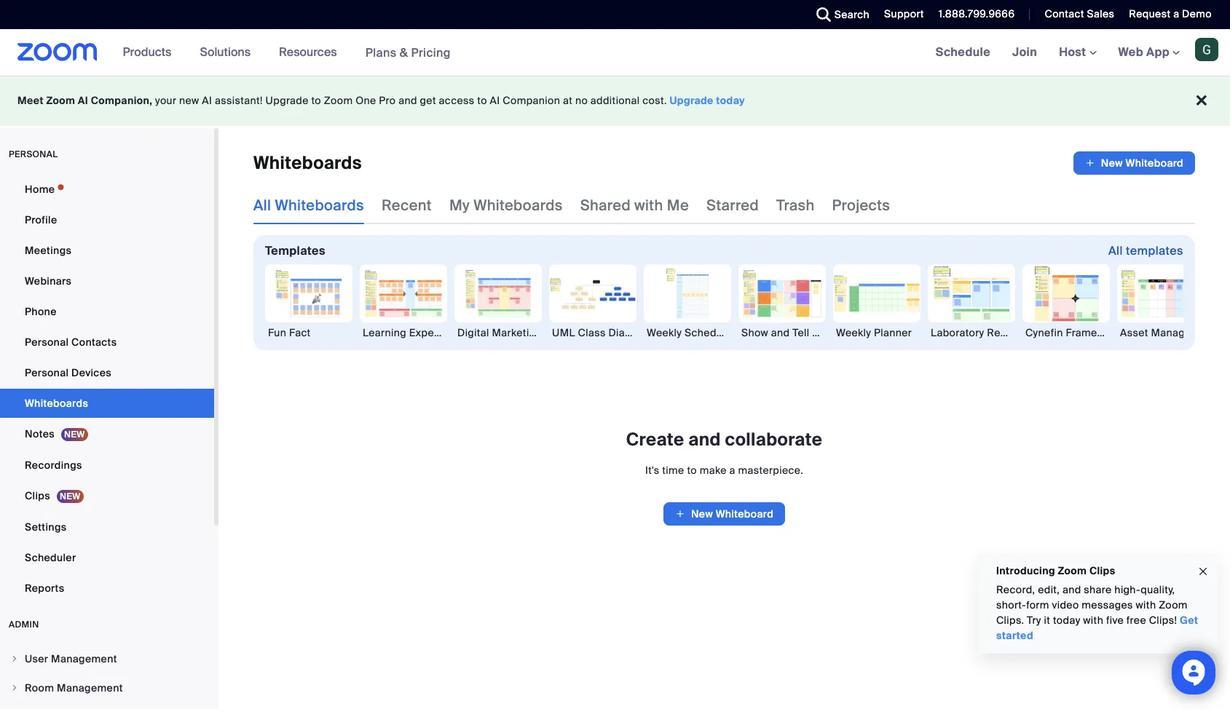 Task type: vqa. For each thing, say whether or not it's contained in the screenshot.
'footer' on the top
no



Task type: locate. For each thing, give the bounding box(es) containing it.
1 vertical spatial all
[[1109, 243, 1124, 259]]

2 weekly from the left
[[837, 326, 872, 340]]

uml
[[552, 326, 576, 340]]

a for it's time to make a masterpiece.
[[730, 464, 736, 477]]

assistant!
[[215, 94, 263, 107]]

1 vertical spatial management
[[51, 653, 117, 666]]

whiteboards right the my
[[474, 196, 563, 215]]

schedule down 1.888.799.9666
[[936, 44, 991, 60]]

2 horizontal spatial a
[[1174, 7, 1180, 20]]

1 horizontal spatial to
[[478, 94, 487, 107]]

new inside whiteboards application
[[1102, 157, 1124, 170]]

2 right image from the top
[[10, 684, 19, 693]]

your
[[155, 94, 177, 107]]

management for room management
[[57, 682, 123, 695]]

1 vertical spatial new whiteboard button
[[664, 503, 786, 526]]

new whiteboard for add image within whiteboards application
[[1102, 157, 1184, 170]]

0 vertical spatial all
[[254, 196, 271, 215]]

2 ai from the left
[[202, 94, 212, 107]]

management inside button
[[1152, 326, 1218, 340]]

resources button
[[279, 29, 344, 76]]

with inside show and tell with a twist element
[[813, 326, 833, 340]]

right image left user on the bottom left of page
[[10, 655, 19, 664]]

share
[[1085, 584, 1113, 597]]

1 horizontal spatial new
[[1102, 157, 1124, 170]]

3 ai from the left
[[490, 94, 500, 107]]

contacts
[[71, 336, 117, 349]]

to down resources dropdown button
[[311, 94, 321, 107]]

close image
[[1198, 564, 1210, 580]]

0 vertical spatial today
[[717, 94, 746, 107]]

0 horizontal spatial new whiteboard button
[[664, 503, 786, 526]]

clips up settings
[[25, 490, 50, 503]]

and up video
[[1063, 584, 1082, 597]]

canvas for digital marketing canvas
[[545, 326, 581, 340]]

personal inside personal contacts link
[[25, 336, 69, 349]]

class
[[578, 326, 606, 340]]

and up make
[[689, 429, 721, 451]]

1 personal from the top
[[25, 336, 69, 349]]

admin menu menu
[[0, 646, 214, 710]]

meet zoom ai companion, your new ai assistant! upgrade to zoom one pro and get access to ai companion at no additional cost. upgrade today
[[17, 94, 746, 107]]

personal down personal contacts
[[25, 367, 69, 380]]

1 vertical spatial add image
[[676, 507, 686, 522]]

weekly schedule button
[[644, 265, 732, 340]]

digital marketing canvas element
[[455, 326, 581, 340]]

a inside 'button'
[[836, 326, 842, 340]]

0 horizontal spatial all
[[254, 196, 271, 215]]

zoom
[[46, 94, 75, 107], [324, 94, 353, 107], [1059, 565, 1088, 578], [1160, 599, 1188, 612]]

free
[[1127, 614, 1147, 627]]

1 canvas from the left
[[468, 326, 505, 340]]

recent
[[382, 196, 432, 215]]

whiteboards
[[254, 152, 362, 174], [275, 196, 364, 215], [474, 196, 563, 215], [25, 397, 88, 410]]

form
[[1027, 599, 1050, 612]]

diagram
[[609, 326, 651, 340]]

whiteboard inside application
[[1126, 157, 1184, 170]]

weekly planner
[[837, 326, 913, 340]]

1 horizontal spatial canvas
[[545, 326, 581, 340]]

clips
[[25, 490, 50, 503], [1090, 565, 1116, 578]]

0 horizontal spatial new
[[692, 508, 713, 521]]

upgrade
[[266, 94, 309, 107], [670, 94, 714, 107]]

zoom logo image
[[17, 43, 97, 61]]

notes link
[[0, 420, 214, 450]]

user management
[[25, 653, 117, 666]]

1 right image from the top
[[10, 655, 19, 664]]

and inside meet zoom ai companion, footer
[[399, 94, 417, 107]]

0 vertical spatial new
[[1102, 157, 1124, 170]]

to right access
[[478, 94, 487, 107]]

contact sales
[[1045, 7, 1115, 20]]

management up room management
[[51, 653, 117, 666]]

projects
[[833, 196, 891, 215]]

1.888.799.9666 button up schedule link
[[939, 7, 1015, 20]]

weekly inside button
[[837, 326, 872, 340]]

with inside tabs of all whiteboard page tab list
[[635, 196, 664, 215]]

new whiteboard inside whiteboards application
[[1102, 157, 1184, 170]]

0 vertical spatial personal
[[25, 336, 69, 349]]

phone
[[25, 305, 57, 318]]

2 vertical spatial a
[[730, 464, 736, 477]]

1 vertical spatial personal
[[25, 367, 69, 380]]

personal contacts link
[[0, 328, 214, 357]]

right image left room
[[10, 684, 19, 693]]

0 horizontal spatial add image
[[676, 507, 686, 522]]

management down user management menu item
[[57, 682, 123, 695]]

0 horizontal spatial upgrade
[[266, 94, 309, 107]]

banner
[[0, 29, 1231, 77]]

weekly
[[647, 326, 682, 340], [837, 326, 872, 340]]

notes
[[25, 428, 55, 441]]

1 vertical spatial new
[[692, 508, 713, 521]]

1 horizontal spatial today
[[1054, 614, 1081, 627]]

0 horizontal spatial weekly
[[647, 326, 682, 340]]

devices
[[71, 367, 112, 380]]

2 horizontal spatial ai
[[490, 94, 500, 107]]

all left templates
[[1109, 243, 1124, 259]]

ai left companion at left top
[[490, 94, 500, 107]]

request a demo link
[[1119, 0, 1231, 29], [1130, 7, 1213, 20]]

1 vertical spatial clips
[[1090, 565, 1116, 578]]

1 vertical spatial schedule
[[685, 326, 732, 340]]

1 ai from the left
[[78, 94, 88, 107]]

2 vertical spatial management
[[57, 682, 123, 695]]

all inside tab list
[[254, 196, 271, 215]]

personal for personal contacts
[[25, 336, 69, 349]]

0 vertical spatial clips
[[25, 490, 50, 503]]

clips up share
[[1090, 565, 1116, 578]]

management for user management
[[51, 653, 117, 666]]

show and tell with a twist
[[742, 326, 870, 340]]

whiteboards up all whiteboards
[[254, 152, 362, 174]]

whiteboards down the personal devices
[[25, 397, 88, 410]]

1 horizontal spatial schedule
[[936, 44, 991, 60]]

with up free
[[1137, 599, 1157, 612]]

ai
[[78, 94, 88, 107], [202, 94, 212, 107], [490, 94, 500, 107]]

all for all templates
[[1109, 243, 1124, 259]]

0 vertical spatial management
[[1152, 326, 1218, 340]]

1 horizontal spatial weekly
[[837, 326, 872, 340]]

0 vertical spatial a
[[1174, 7, 1180, 20]]

home link
[[0, 175, 214, 204]]

learning
[[363, 326, 407, 340]]

profile
[[25, 214, 57, 227]]

record,
[[997, 584, 1036, 597]]

1 horizontal spatial all
[[1109, 243, 1124, 259]]

1 weekly from the left
[[647, 326, 682, 340]]

personal inside personal devices link
[[25, 367, 69, 380]]

0 horizontal spatial schedule
[[685, 326, 732, 340]]

and left get
[[399, 94, 417, 107]]

0 vertical spatial schedule
[[936, 44, 991, 60]]

0 horizontal spatial clips
[[25, 490, 50, 503]]

planner
[[874, 326, 913, 340]]

1 vertical spatial right image
[[10, 684, 19, 693]]

all templates
[[1109, 243, 1184, 259]]

join
[[1013, 44, 1038, 60]]

1 vertical spatial new whiteboard
[[692, 508, 774, 521]]

0 horizontal spatial whiteboard
[[716, 508, 774, 521]]

ai right 'new'
[[202, 94, 212, 107]]

a left twist on the right top
[[836, 326, 842, 340]]

0 horizontal spatial today
[[717, 94, 746, 107]]

1 horizontal spatial clips
[[1090, 565, 1116, 578]]

meetings navigation
[[925, 29, 1231, 77]]

today down video
[[1054, 614, 1081, 627]]

all inside button
[[1109, 243, 1124, 259]]

cost.
[[643, 94, 667, 107]]

fun fact
[[268, 326, 311, 340]]

a left demo
[[1174, 7, 1180, 20]]

cynefin framework element
[[1023, 326, 1121, 340]]

to right time
[[687, 464, 697, 477]]

canvas for learning experience canvas
[[468, 326, 505, 340]]

products
[[123, 44, 172, 60]]

a
[[1174, 7, 1180, 20], [836, 326, 842, 340], [730, 464, 736, 477]]

upgrade down product information navigation
[[266, 94, 309, 107]]

schedule left show
[[685, 326, 732, 340]]

2 canvas from the left
[[545, 326, 581, 340]]

right image
[[10, 655, 19, 664], [10, 684, 19, 693]]

2 personal from the top
[[25, 367, 69, 380]]

1 horizontal spatial ai
[[202, 94, 212, 107]]

personal for personal devices
[[25, 367, 69, 380]]

fun
[[268, 326, 287, 340]]

right image inside user management menu item
[[10, 655, 19, 664]]

add image inside whiteboards application
[[1086, 156, 1096, 171]]

0 horizontal spatial a
[[730, 464, 736, 477]]

management right asset
[[1152, 326, 1218, 340]]

new whiteboard for the left new whiteboard button's add image
[[692, 508, 774, 521]]

weekly for weekly schedule
[[647, 326, 682, 340]]

search
[[835, 8, 870, 21]]

user
[[25, 653, 48, 666]]

marketing
[[492, 326, 542, 340]]

web app
[[1119, 44, 1170, 60]]

1 horizontal spatial upgrade
[[670, 94, 714, 107]]

all
[[254, 196, 271, 215], [1109, 243, 1124, 259]]

all for all whiteboards
[[254, 196, 271, 215]]

all templates button
[[1109, 240, 1184, 263]]

try
[[1028, 614, 1042, 627]]

0 horizontal spatial new whiteboard
[[692, 508, 774, 521]]

right image for user management
[[10, 655, 19, 664]]

1 upgrade from the left
[[266, 94, 309, 107]]

with right tell
[[813, 326, 833, 340]]

personal contacts
[[25, 336, 117, 349]]

1 horizontal spatial add image
[[1086, 156, 1096, 171]]

cynefin
[[1026, 326, 1064, 340]]

0 vertical spatial new whiteboard button
[[1074, 152, 1196, 175]]

whiteboards inside personal menu menu
[[25, 397, 88, 410]]

uml class diagram element
[[549, 326, 651, 340]]

a right make
[[730, 464, 736, 477]]

products button
[[123, 29, 178, 76]]

show
[[742, 326, 769, 340]]

1 horizontal spatial whiteboard
[[1126, 157, 1184, 170]]

0 horizontal spatial canvas
[[468, 326, 505, 340]]

1 horizontal spatial new whiteboard
[[1102, 157, 1184, 170]]

room
[[25, 682, 54, 695]]

today inside meet zoom ai companion, footer
[[717, 94, 746, 107]]

add image
[[1086, 156, 1096, 171], [676, 507, 686, 522]]

0 vertical spatial add image
[[1086, 156, 1096, 171]]

scheduler
[[25, 552, 76, 565]]

get
[[420, 94, 436, 107]]

it
[[1045, 614, 1051, 627]]

all up templates
[[254, 196, 271, 215]]

personal down phone
[[25, 336, 69, 349]]

learning experience canvas
[[363, 326, 505, 340]]

1 horizontal spatial a
[[836, 326, 842, 340]]

plans & pricing
[[366, 45, 451, 60]]

web
[[1119, 44, 1144, 60]]

2 horizontal spatial to
[[687, 464, 697, 477]]

with down messages
[[1084, 614, 1104, 627]]

today up whiteboards application
[[717, 94, 746, 107]]

introducing
[[997, 565, 1056, 578]]

0 horizontal spatial ai
[[78, 94, 88, 107]]

clips link
[[0, 482, 214, 512]]

ai left companion,
[[78, 94, 88, 107]]

zoom inside 'record, edit, and share high-quality, short-form video messages with zoom clips. try it today with five free clips!'
[[1160, 599, 1188, 612]]

0 vertical spatial new whiteboard
[[1102, 157, 1184, 170]]

upgrade right the cost.
[[670, 94, 714, 107]]

tell
[[793, 326, 810, 340]]

me
[[667, 196, 689, 215]]

asset
[[1121, 326, 1149, 340]]

search button
[[806, 0, 874, 29]]

right image inside room management menu item
[[10, 684, 19, 693]]

schedule inside meetings navigation
[[936, 44, 991, 60]]

0 vertical spatial whiteboard
[[1126, 157, 1184, 170]]

1 vertical spatial whiteboard
[[716, 508, 774, 521]]

settings
[[25, 521, 67, 534]]

0 vertical spatial right image
[[10, 655, 19, 664]]

1 vertical spatial a
[[836, 326, 842, 340]]

and left tell
[[772, 326, 790, 340]]

with left the me
[[635, 196, 664, 215]]

weekly inside button
[[647, 326, 682, 340]]

with
[[635, 196, 664, 215], [813, 326, 833, 340], [1137, 599, 1157, 612], [1084, 614, 1104, 627]]

room management
[[25, 682, 123, 695]]

zoom up 'clips!'
[[1160, 599, 1188, 612]]

1 vertical spatial today
[[1054, 614, 1081, 627]]



Task type: describe. For each thing, give the bounding box(es) containing it.
show and tell with a twist element
[[739, 326, 870, 340]]

and inside 'record, edit, and share high-quality, short-form video messages with zoom clips. try it today with five free clips!'
[[1063, 584, 1082, 597]]

clips inside personal menu menu
[[25, 490, 50, 503]]

home
[[25, 183, 55, 196]]

schedule link
[[925, 29, 1002, 76]]

and inside show and tell with a twist element
[[772, 326, 790, 340]]

zoom left one
[[324, 94, 353, 107]]

add image for the left new whiteboard button
[[676, 507, 686, 522]]

create and collaborate
[[627, 429, 823, 451]]

webinars
[[25, 275, 72, 288]]

solutions button
[[200, 29, 257, 76]]

room management menu item
[[0, 675, 214, 703]]

shared
[[581, 196, 631, 215]]

laboratory report element
[[928, 326, 1022, 340]]

whiteboards inside application
[[254, 152, 362, 174]]

five
[[1107, 614, 1125, 627]]

clips.
[[997, 614, 1025, 627]]

join link
[[1002, 29, 1049, 76]]

support
[[885, 7, 925, 20]]

meetings link
[[0, 236, 214, 265]]

host
[[1060, 44, 1090, 60]]

collaborate
[[726, 429, 823, 451]]

at
[[563, 94, 573, 107]]

banner containing products
[[0, 29, 1231, 77]]

companion
[[503, 94, 561, 107]]

time
[[663, 464, 685, 477]]

cynefin framework
[[1026, 326, 1121, 340]]

&
[[400, 45, 408, 60]]

1.888.799.9666
[[939, 7, 1015, 20]]

user management menu item
[[0, 646, 214, 673]]

reports
[[25, 582, 64, 595]]

recordings link
[[0, 451, 214, 480]]

meet
[[17, 94, 44, 107]]

webinars link
[[0, 267, 214, 296]]

create
[[627, 429, 685, 451]]

2 upgrade from the left
[[670, 94, 714, 107]]

fun fact button
[[265, 265, 353, 340]]

management for asset management
[[1152, 326, 1218, 340]]

weekly for weekly planner
[[837, 326, 872, 340]]

learning experience canvas element
[[360, 326, 505, 340]]

record, edit, and share high-quality, short-form video messages with zoom clips. try it today with five free clips!
[[997, 584, 1188, 627]]

framework
[[1066, 326, 1121, 340]]

settings link
[[0, 513, 214, 542]]

laboratory report button
[[928, 265, 1022, 340]]

fact
[[289, 326, 311, 340]]

laboratory report
[[931, 326, 1022, 340]]

product information navigation
[[112, 29, 462, 77]]

1 horizontal spatial new whiteboard button
[[1074, 152, 1196, 175]]

clips!
[[1150, 614, 1178, 627]]

request a demo
[[1130, 7, 1213, 20]]

add image for right new whiteboard button
[[1086, 156, 1096, 171]]

access
[[439, 94, 475, 107]]

host button
[[1060, 44, 1097, 60]]

digital marketing canvas
[[458, 326, 581, 340]]

trash
[[777, 196, 815, 215]]

asset management element
[[1118, 326, 1218, 340]]

masterpiece.
[[739, 464, 804, 477]]

right image for room management
[[10, 684, 19, 693]]

tabs of all whiteboard page tab list
[[254, 187, 891, 224]]

zoom up edit,
[[1059, 565, 1088, 578]]

phone link
[[0, 297, 214, 326]]

pricing
[[411, 45, 451, 60]]

messages
[[1082, 599, 1134, 612]]

reports link
[[0, 574, 214, 603]]

contact
[[1045, 7, 1085, 20]]

weekly schedule element
[[644, 326, 732, 340]]

whiteboards application
[[254, 152, 1196, 175]]

quality,
[[1141, 584, 1176, 597]]

new for the left new whiteboard button's add image
[[692, 508, 713, 521]]

demo
[[1183, 7, 1213, 20]]

personal devices
[[25, 367, 112, 380]]

edit,
[[1039, 584, 1060, 597]]

request
[[1130, 7, 1171, 20]]

my whiteboards
[[450, 196, 563, 215]]

fun fact element
[[265, 326, 353, 340]]

new for add image within whiteboards application
[[1102, 157, 1124, 170]]

today inside 'record, edit, and share high-quality, short-form video messages with zoom clips. try it today with five free clips!'
[[1054, 614, 1081, 627]]

zoom right 'meet' at the top left of the page
[[46, 94, 75, 107]]

app
[[1147, 44, 1170, 60]]

cynefin framework button
[[1023, 265, 1121, 340]]

scheduler link
[[0, 544, 214, 573]]

video
[[1053, 599, 1080, 612]]

schedule inside button
[[685, 326, 732, 340]]

weekly planner button
[[834, 265, 921, 340]]

uml class diagram button
[[549, 265, 651, 340]]

starred
[[707, 196, 759, 215]]

profile picture image
[[1196, 38, 1219, 61]]

personal menu menu
[[0, 175, 214, 605]]

meet zoom ai companion, footer
[[0, 76, 1231, 126]]

1.888.799.9666 button up join at the right top of page
[[928, 0, 1019, 29]]

started
[[997, 630, 1034, 643]]

0 horizontal spatial to
[[311, 94, 321, 107]]

companion,
[[91, 94, 153, 107]]

digital
[[458, 326, 490, 340]]

weekly planner element
[[834, 326, 921, 340]]

templates
[[265, 243, 326, 259]]

my
[[450, 196, 470, 215]]

laboratory
[[931, 326, 985, 340]]

whiteboards up templates
[[275, 196, 364, 215]]

weekly schedule
[[647, 326, 732, 340]]

shared with me
[[581, 196, 689, 215]]

a for show and tell with a twist
[[836, 326, 842, 340]]

personal devices link
[[0, 359, 214, 388]]

get
[[1181, 614, 1199, 627]]

get started link
[[997, 614, 1199, 643]]

make
[[700, 464, 727, 477]]

personal
[[9, 149, 58, 160]]

it's
[[646, 464, 660, 477]]

upgrade today link
[[670, 94, 746, 107]]

no
[[576, 94, 588, 107]]

one
[[356, 94, 376, 107]]



